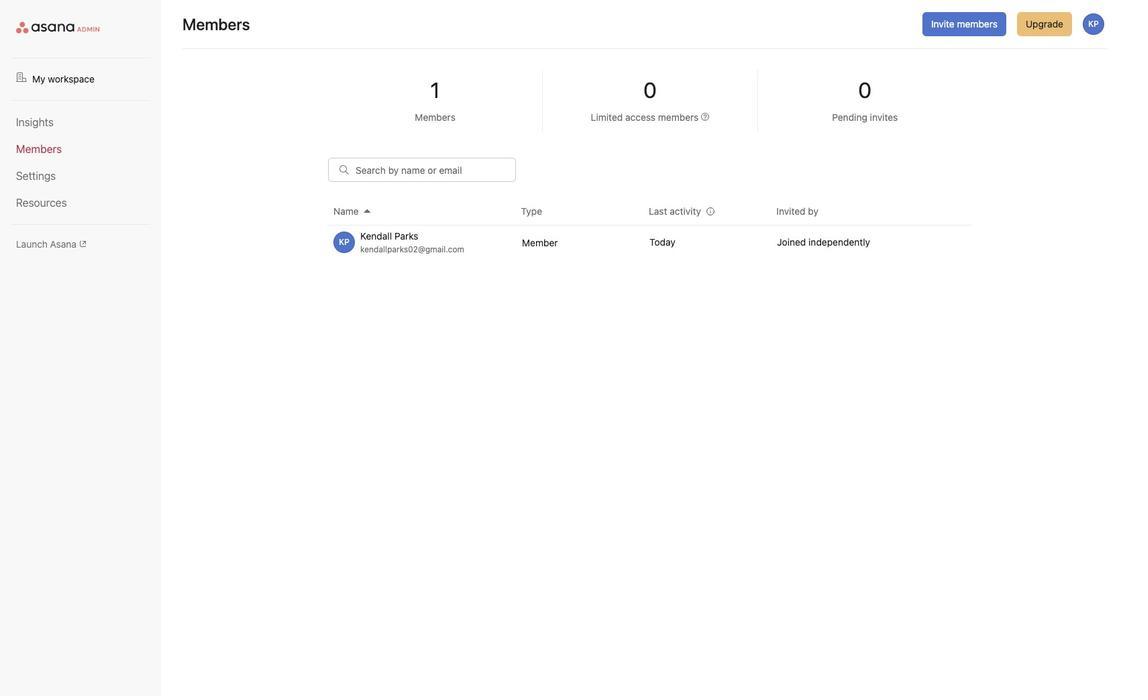 Task type: locate. For each thing, give the bounding box(es) containing it.
independently
[[809, 236, 871, 248]]

0 vertical spatial members
[[957, 18, 998, 30]]

name button
[[334, 204, 521, 219]]

pending
[[832, 111, 868, 123]]

0 up pending invites
[[859, 77, 872, 103]]

member
[[522, 237, 558, 248]]

resources
[[16, 197, 67, 209]]

settings link
[[16, 168, 145, 184]]

upgrade
[[1026, 18, 1064, 30]]

0 for invites
[[859, 77, 872, 103]]

0 horizontal spatial 0
[[644, 77, 657, 103]]

2 vertical spatial members
[[16, 143, 62, 155]]

settings
[[16, 170, 56, 182]]

kendall parks kendallparks02@gmail.com
[[360, 230, 464, 254]]

0 horizontal spatial members
[[658, 111, 699, 123]]

members
[[183, 15, 250, 34], [415, 111, 456, 123], [16, 143, 62, 155]]

0 up limited access members
[[644, 77, 657, 103]]

Search by name or email text field
[[328, 158, 516, 182]]

1 0 from the left
[[644, 77, 657, 103]]

last activity button
[[649, 204, 774, 219]]

members link
[[16, 141, 145, 157]]

members right invite
[[957, 18, 998, 30]]

1 vertical spatial members
[[658, 111, 699, 123]]

members right access
[[658, 111, 699, 123]]

1 horizontal spatial members
[[957, 18, 998, 30]]

launch asana
[[16, 238, 76, 250]]

1 vertical spatial members
[[415, 111, 456, 123]]

0 horizontal spatial members
[[16, 143, 62, 155]]

asana
[[50, 238, 76, 250]]

insights
[[16, 116, 54, 128]]

1 horizontal spatial kp
[[1089, 19, 1099, 29]]

launch asana link
[[16, 238, 145, 250]]

1 vertical spatial kp
[[339, 237, 350, 247]]

pending invites
[[832, 111, 898, 123]]

kp down name
[[339, 237, 350, 247]]

joined independently
[[777, 236, 871, 248]]

today
[[650, 236, 676, 248]]

1 horizontal spatial 0
[[859, 77, 872, 103]]

insights link
[[16, 114, 145, 130]]

by
[[808, 205, 819, 217]]

invited
[[777, 205, 806, 217]]

kp right upgrade
[[1089, 19, 1099, 29]]

invite members button
[[923, 12, 1007, 36]]

limited
[[591, 111, 623, 123]]

invite members
[[932, 18, 998, 30]]

kp
[[1089, 19, 1099, 29], [339, 237, 350, 247]]

invited by
[[777, 205, 819, 217]]

2 horizontal spatial members
[[415, 111, 456, 123]]

invites
[[870, 111, 898, 123]]

0 for access
[[644, 77, 657, 103]]

2 0 from the left
[[859, 77, 872, 103]]

last activity
[[649, 205, 701, 217]]

0
[[644, 77, 657, 103], [859, 77, 872, 103]]

1 horizontal spatial members
[[183, 15, 250, 34]]

type
[[521, 205, 542, 217]]

members
[[957, 18, 998, 30], [658, 111, 699, 123]]

0 horizontal spatial kp
[[339, 237, 350, 247]]

kendall
[[360, 230, 392, 242]]



Task type: describe. For each thing, give the bounding box(es) containing it.
activity
[[670, 205, 701, 217]]

resources link
[[16, 195, 145, 211]]

1
[[430, 77, 440, 103]]

upgrade button
[[1017, 12, 1073, 36]]

my
[[32, 73, 45, 85]]

kendallparks02@gmail.com
[[360, 244, 464, 254]]

last activity column description image
[[707, 207, 715, 215]]

joined
[[777, 236, 806, 248]]

launch
[[16, 238, 48, 250]]

last
[[649, 205, 667, 217]]

0 vertical spatial kp
[[1089, 19, 1099, 29]]

my workspace
[[32, 73, 95, 85]]

access
[[626, 111, 656, 123]]

members inside button
[[957, 18, 998, 30]]

invite
[[932, 18, 955, 30]]

limited access members
[[591, 111, 699, 123]]

workspace
[[48, 73, 95, 85]]

name
[[334, 205, 359, 217]]

0 vertical spatial members
[[183, 15, 250, 34]]

parks
[[395, 230, 419, 242]]



Task type: vqa. For each thing, say whether or not it's contained in the screenshot.
Add chart's Add
no



